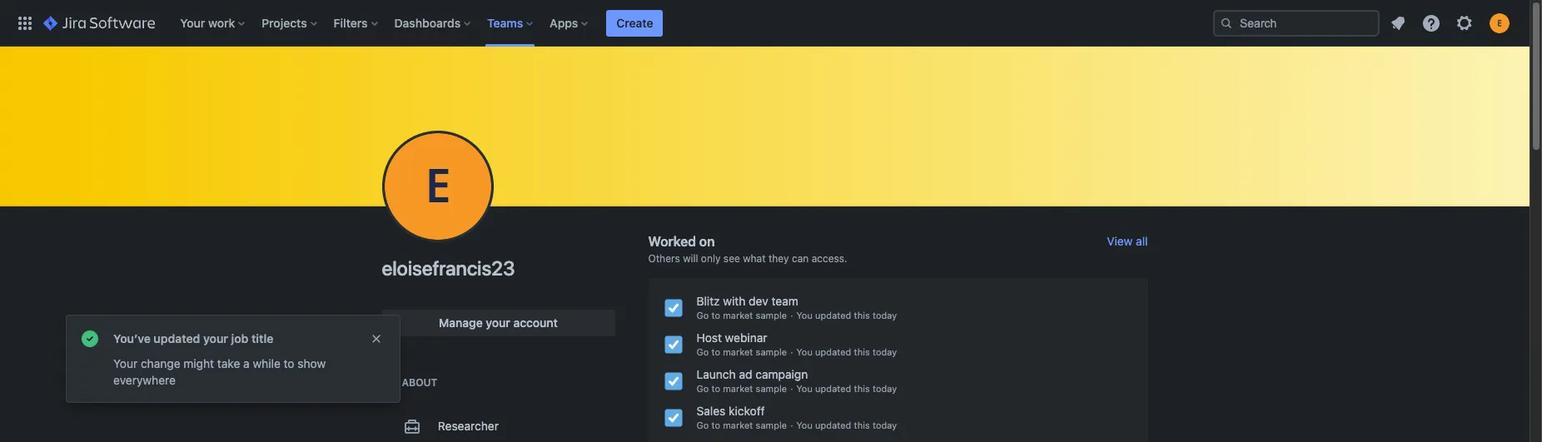 Task type: vqa. For each thing, say whether or not it's contained in the screenshot.
work
yes



Task type: describe. For each thing, give the bounding box(es) containing it.
success image
[[80, 329, 100, 349]]

about
[[402, 376, 437, 389]]

sample for webinar
[[756, 346, 787, 357]]

0 vertical spatial your
[[486, 316, 510, 330]]

you've updated your job title
[[113, 331, 273, 346]]

worked
[[648, 234, 696, 249]]

change
[[141, 356, 180, 371]]

everywhere
[[113, 373, 176, 387]]

show
[[298, 356, 326, 371]]

today for launch ad campaign
[[873, 383, 897, 394]]

with
[[723, 294, 746, 308]]

filters button
[[329, 10, 384, 36]]

you for launch ad campaign
[[796, 383, 813, 394]]

worked on
[[648, 234, 715, 249]]

your change might take a while to show everywhere
[[113, 356, 326, 387]]

banner containing your work
[[0, 0, 1530, 47]]

to inside your change might take a while to show everywhere
[[284, 356, 294, 371]]

team
[[772, 294, 798, 308]]

host
[[697, 331, 722, 345]]

webinar
[[725, 331, 767, 345]]

sample for kickoff
[[756, 420, 787, 431]]

to for blitz
[[712, 310, 720, 321]]

you updated this today for blitz with dev team
[[796, 310, 897, 321]]

projects button
[[257, 10, 324, 36]]

go to market sample for kickoff
[[697, 420, 787, 431]]

view all
[[1107, 234, 1148, 248]]

updated for sales kickoff
[[815, 420, 851, 431]]

today for sales kickoff
[[873, 420, 897, 431]]

projects
[[262, 15, 307, 30]]

you for host webinar
[[796, 346, 813, 357]]

market for with
[[723, 310, 753, 321]]

host webinar
[[697, 331, 767, 345]]

filters
[[334, 15, 368, 30]]

you for blitz with dev team
[[796, 310, 813, 321]]

create button
[[606, 10, 663, 36]]

to for host
[[712, 346, 720, 357]]

teams
[[487, 15, 523, 30]]

sales kickoff
[[697, 404, 765, 418]]

Search field
[[1213, 10, 1380, 36]]

blitz with dev team
[[697, 294, 798, 308]]

go for launch ad campaign
[[697, 383, 709, 394]]

while
[[253, 356, 280, 371]]

they
[[769, 252, 789, 265]]

your for your change might take a while to show everywhere
[[113, 356, 138, 371]]

you updated this today for launch ad campaign
[[796, 383, 897, 394]]

this for sales kickoff
[[854, 420, 870, 431]]

go to market sample for with
[[697, 310, 787, 321]]

manage your account link
[[382, 310, 615, 336]]

sales
[[697, 404, 725, 418]]

your for your work
[[180, 15, 205, 30]]

you updated this today for host webinar
[[796, 346, 897, 357]]

market for ad
[[723, 383, 753, 394]]

this for host webinar
[[854, 346, 870, 357]]

go to market sample for ad
[[697, 383, 787, 394]]

take
[[217, 356, 240, 371]]

your work button
[[175, 10, 252, 36]]

sample for with
[[756, 310, 787, 321]]

researcher
[[438, 419, 499, 433]]

you've
[[113, 331, 151, 346]]

title
[[252, 331, 273, 346]]

alert containing you've updated your job title
[[67, 316, 400, 402]]

view all link
[[1107, 234, 1148, 248]]

can
[[792, 252, 809, 265]]

apps button
[[545, 10, 595, 36]]

1 vertical spatial your
[[203, 331, 228, 346]]

apps
[[550, 15, 578, 30]]

dismiss image
[[370, 332, 383, 346]]

all
[[1136, 234, 1148, 248]]

to for launch
[[712, 383, 720, 394]]



Task type: locate. For each thing, give the bounding box(es) containing it.
you for sales kickoff
[[796, 420, 813, 431]]

updated for launch ad campaign
[[815, 383, 851, 394]]

4 go from the top
[[697, 420, 709, 431]]

to down launch
[[712, 383, 720, 394]]

3 go from the top
[[697, 383, 709, 394]]

go to market sample
[[697, 310, 787, 321], [697, 346, 787, 357], [697, 383, 787, 394], [697, 420, 787, 431]]

0 horizontal spatial your
[[113, 356, 138, 371]]

sample down campaign
[[756, 383, 787, 394]]

3 this from the top
[[854, 383, 870, 394]]

primary element
[[10, 0, 1213, 46]]

access.
[[812, 252, 847, 265]]

3 today from the top
[[873, 383, 897, 394]]

today for blitz with dev team
[[873, 310, 897, 321]]

4 sample from the top
[[756, 420, 787, 431]]

3 sample from the top
[[756, 383, 787, 394]]

your up everywhere
[[113, 356, 138, 371]]

market
[[723, 310, 753, 321], [723, 346, 753, 357], [723, 383, 753, 394], [723, 420, 753, 431]]

1 go to market sample from the top
[[697, 310, 787, 321]]

market down host webinar
[[723, 346, 753, 357]]

0 horizontal spatial your
[[203, 331, 228, 346]]

2 go to market sample from the top
[[697, 346, 787, 357]]

market for kickoff
[[723, 420, 753, 431]]

sample up campaign
[[756, 346, 787, 357]]

to down blitz
[[712, 310, 720, 321]]

to right while
[[284, 356, 294, 371]]

1 sample from the top
[[756, 310, 787, 321]]

this
[[854, 310, 870, 321], [854, 346, 870, 357], [854, 383, 870, 394], [854, 420, 870, 431]]

you updated this today for sales kickoff
[[796, 420, 897, 431]]

what
[[743, 252, 766, 265]]

4 go to market sample from the top
[[697, 420, 787, 431]]

your inside dropdown button
[[180, 15, 205, 30]]

view
[[1107, 234, 1133, 248]]

your
[[180, 15, 205, 30], [113, 356, 138, 371]]

2 sample from the top
[[756, 346, 787, 357]]

updated
[[815, 310, 851, 321], [154, 331, 200, 346], [815, 346, 851, 357], [815, 383, 851, 394], [815, 420, 851, 431]]

this for launch ad campaign
[[854, 383, 870, 394]]

go to market sample for webinar
[[697, 346, 787, 357]]

1 today from the top
[[873, 310, 897, 321]]

dashboards
[[394, 15, 461, 30]]

today for host webinar
[[873, 346, 897, 357]]

only
[[701, 252, 721, 265]]

go down the host at the bottom of page
[[697, 346, 709, 357]]

1 you from the top
[[796, 310, 813, 321]]

banner
[[0, 0, 1530, 47]]

updated for host webinar
[[815, 346, 851, 357]]

go for blitz with dev team
[[697, 310, 709, 321]]

1 this from the top
[[854, 310, 870, 321]]

campaign
[[755, 367, 808, 381]]

search image
[[1220, 16, 1233, 30]]

3 you updated this today from the top
[[796, 383, 897, 394]]

manage
[[439, 316, 483, 330]]

job
[[231, 331, 249, 346]]

a
[[243, 356, 250, 371]]

sample for ad
[[756, 383, 787, 394]]

3 you from the top
[[796, 383, 813, 394]]

others
[[648, 252, 680, 265]]

to down the host at the bottom of page
[[712, 346, 720, 357]]

your work
[[180, 15, 235, 30]]

sample down the dev
[[756, 310, 787, 321]]

go to market sample down the ad
[[697, 383, 787, 394]]

see
[[723, 252, 740, 265]]

go to market sample down the "kickoff"
[[697, 420, 787, 431]]

3 market from the top
[[723, 383, 753, 394]]

1 you updated this today from the top
[[796, 310, 897, 321]]

market down with
[[723, 310, 753, 321]]

1 horizontal spatial your
[[486, 316, 510, 330]]

might
[[183, 356, 214, 371]]

will
[[683, 252, 698, 265]]

your left work
[[180, 15, 205, 30]]

appswitcher icon image
[[15, 13, 35, 33]]

2 this from the top
[[854, 346, 870, 357]]

your inside your change might take a while to show everywhere
[[113, 356, 138, 371]]

dashboards button
[[389, 10, 477, 36]]

2 today from the top
[[873, 346, 897, 357]]

you
[[796, 310, 813, 321], [796, 346, 813, 357], [796, 383, 813, 394], [796, 420, 813, 431]]

your
[[486, 316, 510, 330], [203, 331, 228, 346]]

teams button
[[482, 10, 540, 36]]

4 this from the top
[[854, 420, 870, 431]]

alert
[[67, 316, 400, 402]]

to for sales
[[712, 420, 720, 431]]

1 vertical spatial your
[[113, 356, 138, 371]]

to
[[712, 310, 720, 321], [712, 346, 720, 357], [284, 356, 294, 371], [712, 383, 720, 394], [712, 420, 720, 431]]

work
[[208, 15, 235, 30]]

2 you from the top
[[796, 346, 813, 357]]

go
[[697, 310, 709, 321], [697, 346, 709, 357], [697, 383, 709, 394], [697, 420, 709, 431]]

market down sales kickoff
[[723, 420, 753, 431]]

updated for blitz with dev team
[[815, 310, 851, 321]]

4 you from the top
[[796, 420, 813, 431]]

jira software image
[[43, 13, 155, 33], [43, 13, 155, 33]]

others will only see what they can access.
[[648, 252, 847, 265]]

market down the ad
[[723, 383, 753, 394]]

2 go from the top
[[697, 346, 709, 357]]

manage your account
[[439, 316, 558, 330]]

account
[[513, 316, 558, 330]]

go down launch
[[697, 383, 709, 394]]

launch ad campaign
[[697, 367, 808, 381]]

today
[[873, 310, 897, 321], [873, 346, 897, 357], [873, 383, 897, 394], [873, 420, 897, 431]]

sample
[[756, 310, 787, 321], [756, 346, 787, 357], [756, 383, 787, 394], [756, 420, 787, 431]]

1 market from the top
[[723, 310, 753, 321]]

1 go from the top
[[697, 310, 709, 321]]

your left job
[[203, 331, 228, 346]]

4 today from the top
[[873, 420, 897, 431]]

go to market sample down webinar
[[697, 346, 787, 357]]

market for webinar
[[723, 346, 753, 357]]

launch
[[697, 367, 736, 381]]

on
[[699, 234, 715, 249]]

go for host webinar
[[697, 346, 709, 357]]

you updated this today
[[796, 310, 897, 321], [796, 346, 897, 357], [796, 383, 897, 394], [796, 420, 897, 431]]

go down blitz
[[697, 310, 709, 321]]

dev
[[749, 294, 768, 308]]

blitz
[[697, 294, 720, 308]]

0 vertical spatial your
[[180, 15, 205, 30]]

3 go to market sample from the top
[[697, 383, 787, 394]]

profile image actions image
[[428, 177, 448, 197]]

2 you updated this today from the top
[[796, 346, 897, 357]]

4 market from the top
[[723, 420, 753, 431]]

go down sales
[[697, 420, 709, 431]]

ad
[[739, 367, 752, 381]]

your right 'manage'
[[486, 316, 510, 330]]

go for sales kickoff
[[697, 420, 709, 431]]

go to market sample down the blitz with dev team
[[697, 310, 787, 321]]

2 market from the top
[[723, 346, 753, 357]]

to down sales
[[712, 420, 720, 431]]

this for blitz with dev team
[[854, 310, 870, 321]]

kickoff
[[729, 404, 765, 418]]

sample down the "kickoff"
[[756, 420, 787, 431]]

create
[[616, 15, 653, 30]]

4 you updated this today from the top
[[796, 420, 897, 431]]

eloisefrancis23
[[382, 256, 515, 280]]

1 horizontal spatial your
[[180, 15, 205, 30]]



